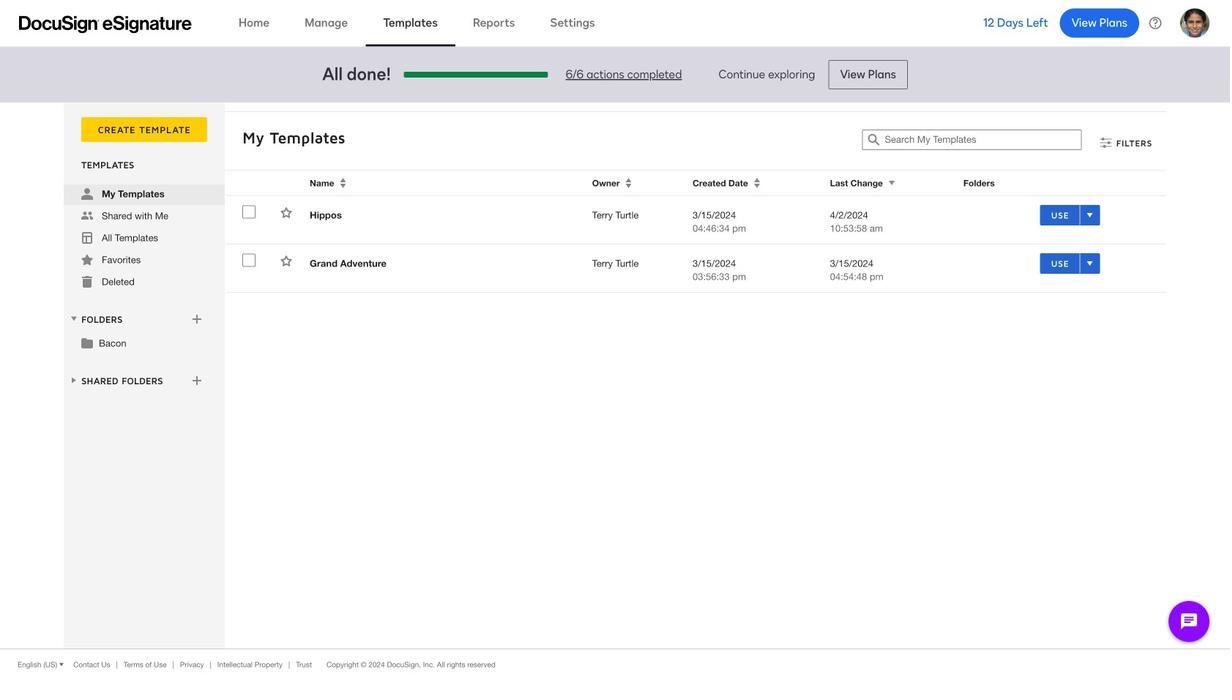 Task type: locate. For each thing, give the bounding box(es) containing it.
secondary navigation region
[[64, 103, 1171, 649]]

add hippos to favorites image
[[281, 207, 292, 219]]

more info region
[[0, 649, 1231, 681]]

trash image
[[81, 276, 93, 288]]

user image
[[81, 188, 93, 200]]

view folders image
[[68, 313, 80, 325]]

star filled image
[[81, 254, 93, 266]]



Task type: vqa. For each thing, say whether or not it's contained in the screenshot.
option group
no



Task type: describe. For each thing, give the bounding box(es) containing it.
docusign esignature image
[[19, 16, 192, 33]]

shared image
[[81, 210, 93, 222]]

view shared folders image
[[68, 375, 80, 386]]

templates image
[[81, 232, 93, 244]]

your uploaded profile image image
[[1181, 8, 1210, 38]]

Search My Templates text field
[[885, 130, 1082, 149]]

folder image
[[81, 337, 93, 349]]

add grand adventure to favorites image
[[281, 255, 292, 267]]



